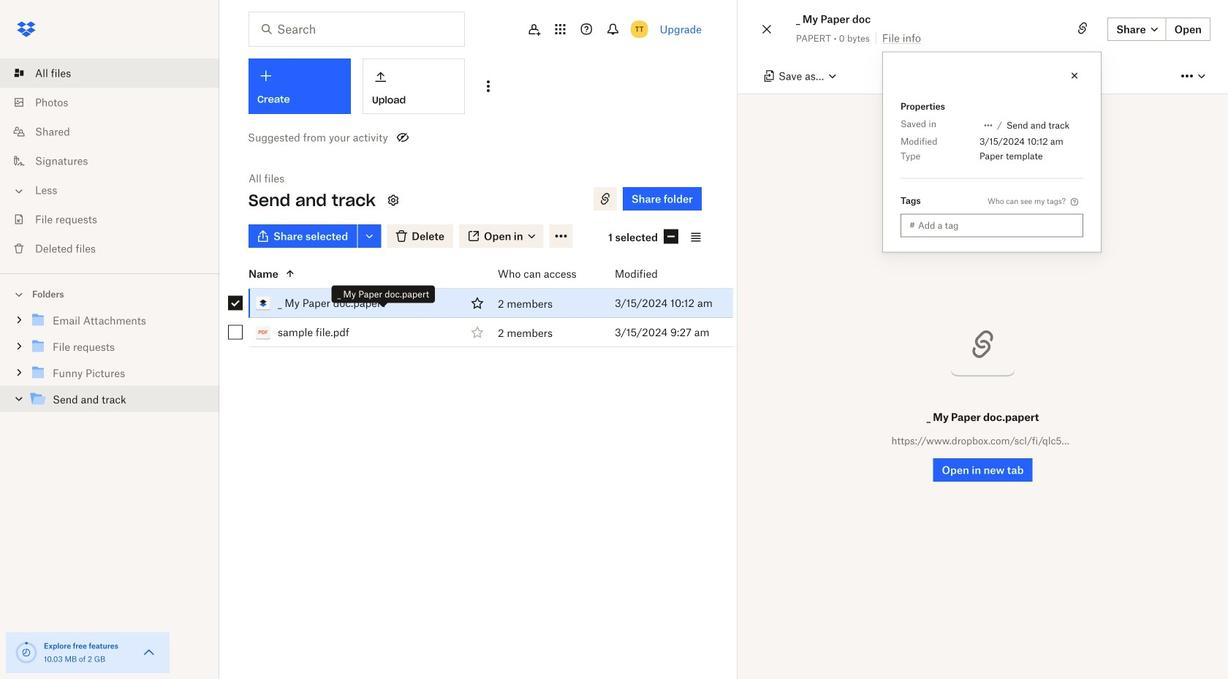 Task type: describe. For each thing, give the bounding box(es) containing it.
quota usage image
[[15, 641, 38, 664]]

name _ my paper doc.papert, modified 3/15/2024 10:12 am, element
[[216, 289, 733, 318]]

add to starred image for the name _ my paper doc.papert, modified 3/15/2024 10:12 am, element
[[469, 294, 486, 312]]

copy link image
[[1074, 19, 1092, 37]]

who can see my tags? image
[[1069, 196, 1080, 208]]

quota usage progress bar
[[15, 641, 38, 664]]

dropbox image
[[12, 15, 41, 44]]

Search in folder "Send and track" text field
[[277, 20, 434, 38]]



Task type: locate. For each thing, give the bounding box(es) containing it.
list item
[[0, 58, 219, 88]]

close image
[[758, 20, 776, 38], [1069, 70, 1080, 82]]

1 vertical spatial close image
[[1069, 70, 1080, 82]]

less image
[[12, 184, 26, 198]]

add to starred image down the name _ my paper doc.papert, modified 3/15/2024 10:12 am, element
[[469, 323, 486, 341]]

name sample file.pdf, modified 3/15/2024 9:27 am, element
[[216, 318, 733, 347]]

add to starred image inside the name _ my paper doc.papert, modified 3/15/2024 10:12 am, element
[[469, 294, 486, 312]]

0 horizontal spatial close image
[[758, 20, 776, 38]]

1 vertical spatial add to starred image
[[469, 323, 486, 341]]

add to starred image
[[469, 294, 486, 312], [469, 323, 486, 341]]

list
[[0, 50, 219, 273]]

folder settings image
[[384, 192, 402, 209]]

0 vertical spatial add to starred image
[[469, 294, 486, 312]]

group
[[0, 304, 219, 424]]

1 horizontal spatial close image
[[1069, 70, 1080, 82]]

more image
[[1178, 67, 1196, 85]]

1 add to starred image from the top
[[469, 294, 486, 312]]

add to starred image inside name sample file.pdf, modified 3/15/2024 9:27 am, element
[[469, 323, 486, 341]]

table
[[216, 260, 733, 347]]

0 vertical spatial close image
[[758, 20, 776, 38]]

2 add to starred image from the top
[[469, 323, 486, 341]]

add to starred image up name sample file.pdf, modified 3/15/2024 9:27 am, element
[[469, 294, 486, 312]]

add to starred image for name sample file.pdf, modified 3/15/2024 9:27 am, element
[[469, 323, 486, 341]]



Task type: vqa. For each thing, say whether or not it's contained in the screenshot.
that
no



